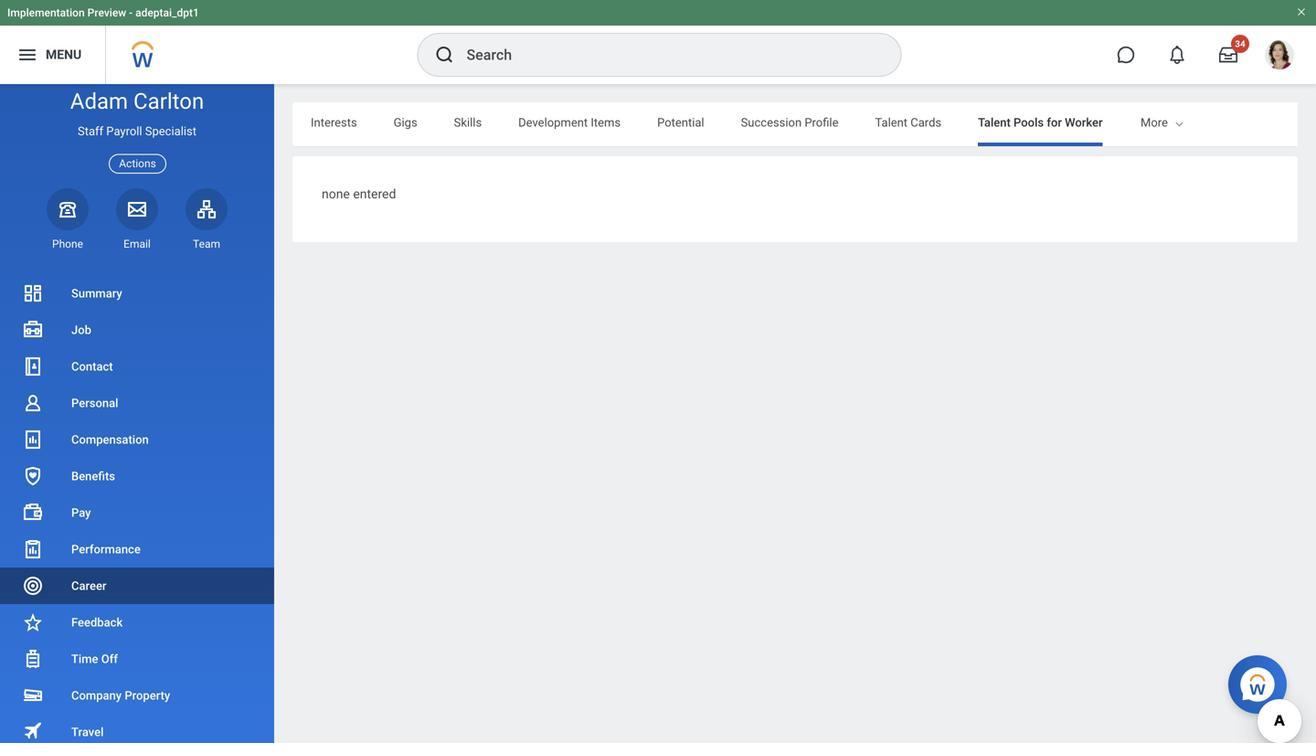 Task type: describe. For each thing, give the bounding box(es) containing it.
company property link
[[0, 678, 274, 714]]

potential
[[658, 116, 705, 129]]

benefits link
[[0, 458, 274, 495]]

travel link
[[0, 714, 274, 744]]

performance
[[71, 543, 141, 556]]

travel image
[[22, 720, 44, 742]]

career
[[71, 579, 107, 593]]

company property
[[71, 689, 170, 703]]

items
[[591, 116, 621, 129]]

34
[[1236, 38, 1246, 49]]

phone button
[[47, 188, 89, 251]]

profile
[[805, 116, 839, 129]]

entered
[[353, 187, 396, 202]]

34 button
[[1209, 35, 1250, 75]]

succession profile
[[741, 116, 839, 129]]

learning
[[1140, 116, 1186, 129]]

view team image
[[196, 198, 218, 220]]

navigation pane region
[[0, 84, 274, 744]]

adam
[[70, 88, 128, 114]]

adeptai_dpt1
[[135, 6, 199, 19]]

team link
[[186, 188, 228, 251]]

development items
[[519, 116, 621, 129]]

compensation
[[71, 433, 149, 447]]

none
[[322, 187, 350, 202]]

talent for talent pools for worker
[[979, 116, 1011, 129]]

personal image
[[22, 392, 44, 414]]

team adam carlton element
[[186, 237, 228, 251]]

menu button
[[0, 26, 105, 84]]

notifications large image
[[1169, 46, 1187, 64]]

preview
[[87, 6, 126, 19]]

talent cards
[[876, 116, 942, 129]]

payroll
[[106, 125, 142, 138]]

development
[[519, 116, 588, 129]]

contact
[[71, 360, 113, 374]]

tab list containing interests
[[293, 102, 1299, 146]]

talent for talent cards
[[876, 116, 908, 129]]

inbox large image
[[1220, 46, 1238, 64]]

phone image
[[55, 198, 80, 220]]

summary link
[[0, 275, 274, 312]]

team
[[193, 238, 220, 250]]

none entered
[[322, 187, 396, 202]]

email
[[124, 238, 151, 250]]

feedback image
[[22, 612, 44, 634]]

career link
[[0, 568, 274, 605]]

feedback link
[[0, 605, 274, 641]]

email button
[[116, 188, 158, 251]]

compensation image
[[22, 429, 44, 451]]

feedback
[[71, 616, 123, 630]]

time off
[[71, 653, 118, 666]]

search image
[[434, 44, 456, 66]]

travel
[[71, 726, 104, 739]]



Task type: locate. For each thing, give the bounding box(es) containing it.
2 talent from the left
[[979, 116, 1011, 129]]

performance image
[[22, 539, 44, 561]]

benefits
[[71, 470, 115, 483]]

career image
[[22, 575, 44, 597]]

for
[[1047, 116, 1063, 129]]

job
[[71, 323, 91, 337]]

interests
[[311, 116, 357, 129]]

time off image
[[22, 648, 44, 670]]

time off link
[[0, 641, 274, 678]]

phone
[[52, 238, 83, 250]]

implementation
[[7, 6, 85, 19]]

contact link
[[0, 348, 274, 385]]

personal
[[71, 396, 118, 410]]

job image
[[22, 319, 44, 341]]

contact image
[[22, 356, 44, 378]]

phone adam carlton element
[[47, 237, 89, 251]]

talent left cards
[[876, 116, 908, 129]]

staff payroll specialist
[[78, 125, 197, 138]]

pools
[[1014, 116, 1045, 129]]

company
[[71, 689, 122, 703]]

actions
[[119, 157, 156, 170]]

cards
[[911, 116, 942, 129]]

more
[[1141, 116, 1169, 129]]

pay image
[[22, 502, 44, 524]]

compensation link
[[0, 422, 274, 458]]

talent pools for worker
[[979, 116, 1103, 129]]

pay link
[[0, 495, 274, 531]]

adam carlton
[[70, 88, 204, 114]]

justify image
[[16, 44, 38, 66]]

property
[[125, 689, 170, 703]]

staff
[[78, 125, 103, 138]]

summary image
[[22, 283, 44, 305]]

close environment banner image
[[1297, 6, 1308, 17]]

talent left pools
[[979, 116, 1011, 129]]

menu
[[46, 47, 82, 62]]

0 horizontal spatial talent
[[876, 116, 908, 129]]

succession
[[741, 116, 802, 129]]

worker
[[1066, 116, 1103, 129]]

carlton
[[134, 88, 204, 114]]

1 horizontal spatial talent
[[979, 116, 1011, 129]]

tab list
[[293, 102, 1299, 146]]

list containing summary
[[0, 275, 274, 744]]

time
[[71, 653, 98, 666]]

personal link
[[0, 385, 274, 422]]

menu banner
[[0, 0, 1317, 84]]

mail image
[[126, 198, 148, 220]]

actions button
[[109, 154, 166, 174]]

email adam carlton element
[[116, 237, 158, 251]]

job link
[[0, 312, 274, 348]]

summary
[[71, 287, 122, 300]]

gigs
[[394, 116, 418, 129]]

implementation preview -   adeptai_dpt1
[[7, 6, 199, 19]]

1 talent from the left
[[876, 116, 908, 129]]

talent
[[876, 116, 908, 129], [979, 116, 1011, 129]]

performance link
[[0, 531, 274, 568]]

-
[[129, 6, 133, 19]]

profile logan mcneil image
[[1266, 40, 1295, 73]]

Search Workday  search field
[[467, 35, 864, 75]]

benefits image
[[22, 466, 44, 487]]

off
[[101, 653, 118, 666]]

specialist
[[145, 125, 197, 138]]

company property image
[[22, 685, 44, 707]]

skills
[[454, 116, 482, 129]]

pay
[[71, 506, 91, 520]]

list
[[0, 275, 274, 744]]



Task type: vqa. For each thing, say whether or not it's contained in the screenshot.
benefits link
yes



